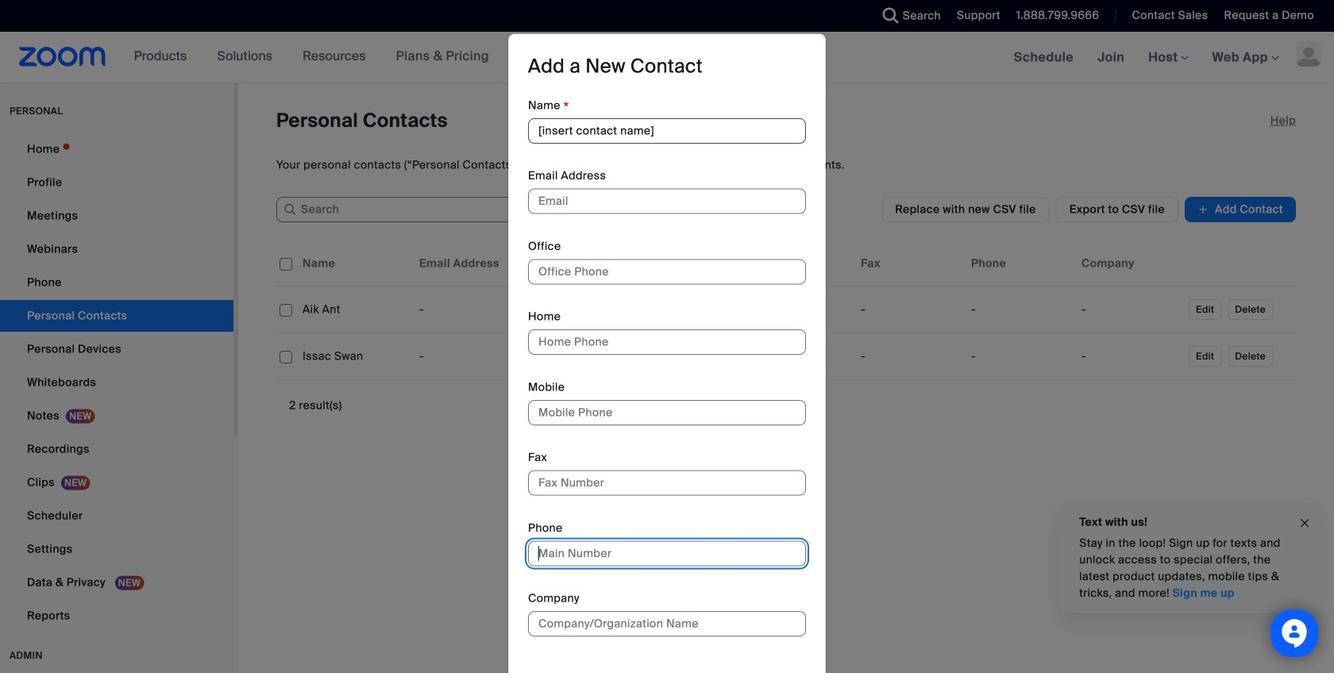 Task type: locate. For each thing, give the bounding box(es) containing it.
personal menu menu
[[0, 133, 234, 634]]

First and Last Name text field
[[528, 118, 806, 144]]

banner
[[0, 32, 1335, 84]]

application
[[276, 242, 1297, 381]]

Fax Number text field
[[528, 471, 806, 496]]

add image
[[1198, 202, 1209, 218]]

cell
[[296, 294, 413, 326], [413, 294, 524, 326], [524, 294, 634, 326], [634, 294, 744, 326], [744, 294, 855, 326], [855, 294, 965, 326], [965, 294, 1076, 326], [1076, 294, 1186, 326], [296, 341, 413, 373], [413, 341, 524, 373], [524, 341, 634, 373], [634, 341, 744, 373], [744, 341, 855, 373], [855, 341, 965, 373], [965, 341, 1076, 373], [1076, 341, 1186, 373]]

dialog
[[508, 34, 826, 674]]

close image
[[1299, 515, 1312, 533]]

Mobile Phone text field
[[528, 400, 806, 426]]

Company/Organization Name text field
[[528, 612, 806, 637]]

product information navigation
[[122, 32, 501, 83]]



Task type: vqa. For each thing, say whether or not it's contained in the screenshot.
dialog
yes



Task type: describe. For each thing, give the bounding box(es) containing it.
Search Contacts Input text field
[[276, 197, 515, 222]]

meetings navigation
[[1002, 32, 1335, 84]]

Email text field
[[528, 189, 806, 214]]

Main Number text field
[[528, 541, 806, 567]]

Office Phone text field
[[528, 259, 806, 285]]

Home Phone text field
[[528, 330, 806, 355]]



